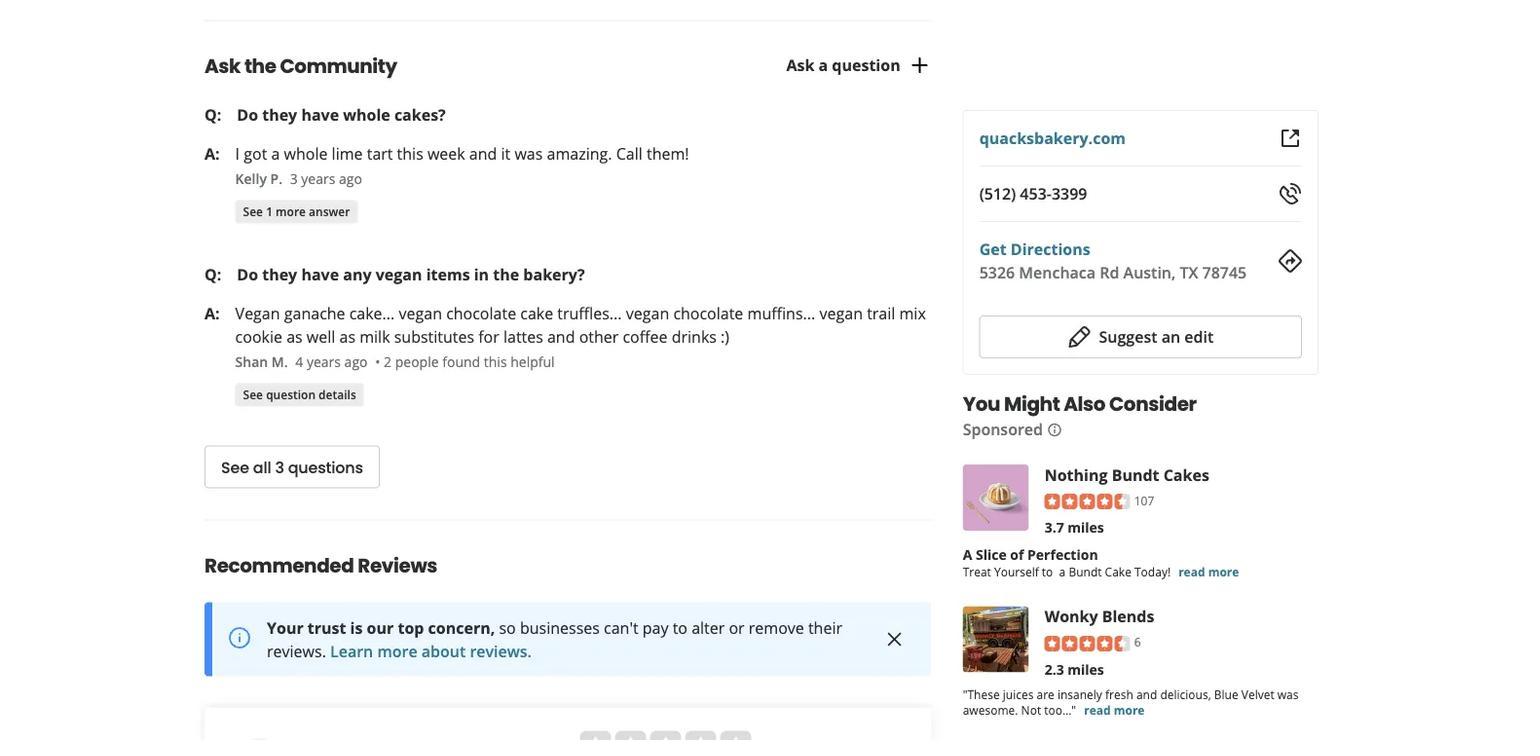 Task type: locate. For each thing, give the bounding box(es) containing it.
2 4.5 star rating image from the top
[[1045, 636, 1131, 652]]

reviews. down so
[[470, 641, 532, 662]]

0 vertical spatial to
[[1042, 564, 1053, 580]]

and right fresh
[[1137, 686, 1158, 702]]

1 vertical spatial and
[[547, 326, 575, 347]]

24 phone v2 image
[[1279, 182, 1302, 205]]

2 have from the top
[[301, 264, 339, 285]]

2 vertical spatial see
[[221, 457, 249, 479]]

0 vertical spatial 3
[[290, 170, 298, 188]]

they for do they have any vegan items in the bakery?
[[262, 264, 297, 285]]

0 horizontal spatial bundt
[[1069, 564, 1102, 580]]

see inside see all 3 questions link
[[221, 457, 249, 479]]

None radio
[[650, 731, 681, 741]]

to right pay
[[673, 617, 688, 638]]

1 vertical spatial 4.5 star rating image
[[1045, 636, 1131, 652]]

1 they from the top
[[262, 104, 297, 125]]

1 vertical spatial a:
[[205, 303, 220, 324]]

see left all
[[221, 457, 249, 479]]

wonky
[[1045, 606, 1098, 627]]

1 horizontal spatial read
[[1179, 564, 1206, 580]]

1 vertical spatial to
[[673, 617, 688, 638]]

ask a question
[[787, 54, 901, 75]]

1 vertical spatial 3
[[275, 457, 284, 479]]

1 horizontal spatial reviews.
[[470, 641, 532, 662]]

2 as from the left
[[339, 326, 356, 347]]

miles right 3.7
[[1068, 518, 1105, 536]]

was right it
[[515, 143, 543, 164]]

2.3
[[1045, 660, 1064, 679]]

q: for do they have any vegan items in the bakery?
[[205, 264, 221, 285]]

they for do they have whole cakes?
[[262, 104, 297, 125]]

i got a whole lime tart this week and it was amazing. call them! kelly p. 3 years ago
[[235, 143, 689, 188]]

1 vertical spatial a
[[271, 143, 280, 164]]

to right yourself
[[1042, 564, 1053, 580]]

your trust is our top concern,
[[267, 617, 495, 638]]

ask the community element
[[173, 20, 963, 489]]

suggest an edit button
[[980, 316, 1302, 358]]

whole inside i got a whole lime tart this week and it was amazing. call them! kelly p. 3 years ago
[[284, 143, 328, 164]]

a right got
[[271, 143, 280, 164]]

0 horizontal spatial read more link
[[1084, 702, 1145, 718]]

recommended reviews
[[205, 552, 437, 579]]

see inside see question details link
[[243, 386, 263, 403]]

nothing bundt cakes
[[1045, 464, 1210, 485]]

cake...
[[349, 303, 395, 324]]

was
[[515, 143, 543, 164], [1278, 686, 1299, 702]]

miles up the insanely
[[1068, 660, 1105, 679]]

have left any
[[301, 264, 339, 285]]

q:
[[205, 104, 221, 125], [205, 264, 221, 285]]

whole up tart at the top left of page
[[343, 104, 390, 125]]

reviews
[[358, 552, 437, 579]]

chocolate up for
[[446, 303, 516, 324]]

in
[[474, 264, 489, 285]]

0 horizontal spatial was
[[515, 143, 543, 164]]

a:
[[205, 143, 220, 164], [205, 303, 220, 324]]

1 vertical spatial this
[[484, 353, 507, 371]]

0 vertical spatial miles
[[1068, 518, 1105, 536]]

m.
[[272, 353, 288, 371]]

0 vertical spatial have
[[301, 104, 339, 125]]

1 horizontal spatial question
[[832, 54, 901, 75]]

more down top
[[377, 641, 418, 662]]

1 have from the top
[[301, 104, 339, 125]]

1 horizontal spatial chocolate
[[674, 303, 744, 324]]

1 vertical spatial question
[[266, 386, 316, 403]]

0 horizontal spatial the
[[244, 52, 276, 80]]

1 vertical spatial see
[[243, 386, 263, 403]]

well
[[307, 326, 335, 347]]

shan
[[235, 353, 268, 371]]

more right the insanely
[[1114, 702, 1145, 718]]

i
[[235, 143, 240, 164]]

4
[[295, 353, 303, 371]]

the
[[244, 52, 276, 80], [493, 264, 519, 285]]

p.
[[270, 170, 283, 188]]

0 vertical spatial the
[[244, 52, 276, 80]]

a left 24 add v2 image
[[819, 54, 828, 75]]

2.3 miles
[[1045, 660, 1105, 679]]

wonky blends
[[1045, 606, 1155, 627]]

0 vertical spatial whole
[[343, 104, 390, 125]]

questions
[[288, 457, 363, 479]]

1 horizontal spatial 3
[[290, 170, 298, 188]]

1 vertical spatial miles
[[1068, 660, 1105, 679]]

chocolate
[[446, 303, 516, 324], [674, 303, 744, 324]]

1 do from the top
[[237, 104, 258, 125]]

a
[[819, 54, 828, 75], [271, 143, 280, 164]]

milk
[[360, 326, 390, 347]]

today!
[[1135, 564, 1171, 580]]

0 horizontal spatial ask
[[205, 52, 241, 80]]

0 horizontal spatial and
[[469, 143, 497, 164]]

1 horizontal spatial to
[[1042, 564, 1053, 580]]

quacksbakery.com link
[[980, 128, 1126, 148]]

None radio
[[580, 731, 611, 741], [615, 731, 646, 741], [685, 731, 716, 741], [720, 731, 751, 741], [580, 731, 611, 741], [615, 731, 646, 741], [685, 731, 716, 741], [720, 731, 751, 741]]

1 a: from the top
[[205, 143, 220, 164]]

and down cake
[[547, 326, 575, 347]]

velvet
[[1242, 686, 1275, 702]]

a inside i got a whole lime tart this week and it was amazing. call them! kelly p. 3 years ago
[[271, 143, 280, 164]]

question down 4 at the left of page
[[266, 386, 316, 403]]

ago left 2
[[344, 353, 368, 371]]

1 miles from the top
[[1068, 518, 1105, 536]]

was inside i got a whole lime tart this week and it was amazing. call them! kelly p. 3 years ago
[[515, 143, 543, 164]]

this down for
[[484, 353, 507, 371]]

4.5 star rating image up 3.7 miles
[[1045, 494, 1131, 510]]

do up vegan
[[237, 264, 258, 285]]

read more link right today!
[[1179, 564, 1240, 580]]

107
[[1135, 492, 1155, 508]]

0 vertical spatial years
[[301, 170, 336, 188]]

a: left the i at the top of page
[[205, 143, 220, 164]]

not
[[1021, 702, 1042, 718]]

0 horizontal spatial as
[[287, 326, 303, 347]]

read more link right too…"
[[1084, 702, 1145, 718]]

0 vertical spatial this
[[397, 143, 424, 164]]

juices
[[1003, 686, 1034, 702]]

see for i got a whole lime tart this week and it was amazing. call them!
[[243, 203, 263, 219]]

2 vertical spatial and
[[1137, 686, 1158, 702]]

was inside "these juices are insanely fresh and delicious, blue velvet was awesome. not too…"
[[1278, 686, 1299, 702]]

bundt left cake
[[1069, 564, 1102, 580]]

2 q: from the top
[[205, 264, 221, 285]]

more right today!
[[1209, 564, 1240, 580]]

this inside i got a whole lime tart this week and it was amazing. call them! kelly p. 3 years ago
[[397, 143, 424, 164]]

(512)
[[980, 183, 1016, 204]]

1 q: from the top
[[205, 104, 221, 125]]

3 right p.
[[290, 170, 298, 188]]

1 horizontal spatial bundt
[[1112, 464, 1160, 485]]

1 4.5 star rating image from the top
[[1045, 494, 1131, 510]]

1
[[266, 203, 273, 219]]

austin,
[[1124, 262, 1176, 283]]

years
[[301, 170, 336, 188], [307, 353, 341, 371]]

miles for wonky
[[1068, 660, 1105, 679]]

0 vertical spatial question
[[832, 54, 901, 75]]

see for vegan ganache cake... vegan chocolate cake truffles... vegan chocolate muffins... vegan trail mix cookie as well as milk substitutes for lattes and other coffee drinks :)
[[243, 386, 263, 403]]

a: left vegan
[[205, 303, 220, 324]]

0 horizontal spatial a
[[271, 143, 280, 164]]

people
[[395, 353, 439, 371]]

so
[[499, 617, 516, 638]]

vegan
[[376, 264, 422, 285], [399, 303, 442, 324], [626, 303, 669, 324], [820, 303, 863, 324]]

1 vertical spatial have
[[301, 264, 339, 285]]

a slice of perfection treat yourself to  a bundt cake today! read more
[[963, 545, 1240, 580]]

as up 4 at the left of page
[[287, 326, 303, 347]]

0 vertical spatial a
[[819, 54, 828, 75]]

1 vertical spatial read more link
[[1084, 702, 1145, 718]]

1 vertical spatial whole
[[284, 143, 328, 164]]

question inside see question details link
[[266, 386, 316, 403]]

3
[[290, 170, 298, 188], [275, 457, 284, 479]]

24 pencil v2 image
[[1068, 325, 1092, 349]]

years right 4 at the left of page
[[307, 353, 341, 371]]

0 vertical spatial and
[[469, 143, 497, 164]]

awesome.
[[963, 702, 1018, 718]]

see
[[243, 203, 263, 219], [243, 386, 263, 403], [221, 457, 249, 479]]

vegan ganache cake... vegan chocolate cake truffles... vegan chocolate muffins... vegan trail mix cookie as well as milk substitutes for lattes and other coffee drinks :)
[[235, 303, 926, 347]]

the right 'in'
[[493, 264, 519, 285]]

vegan
[[235, 303, 280, 324]]

and left it
[[469, 143, 497, 164]]

1 vertical spatial they
[[262, 264, 297, 285]]

"these
[[963, 686, 1000, 702]]

miles
[[1068, 518, 1105, 536], [1068, 660, 1105, 679]]

1 vertical spatial the
[[493, 264, 519, 285]]

ask for ask a question
[[787, 54, 815, 75]]

none radio inside recommended reviews element
[[650, 731, 681, 741]]

see down shan
[[243, 386, 263, 403]]

years inside i got a whole lime tart this week and it was amazing. call them! kelly p. 3 years ago
[[301, 170, 336, 188]]

a: for vegan ganache cake... vegan chocolate cake truffles... vegan chocolate muffins... vegan trail mix cookie as well as milk substitutes for lattes and other coffee drinks :)
[[205, 303, 220, 324]]

1 horizontal spatial the
[[493, 264, 519, 285]]

1 horizontal spatial and
[[547, 326, 575, 347]]

have up lime
[[301, 104, 339, 125]]

q: for do they have whole cakes?
[[205, 104, 221, 125]]

learn more about reviews. link
[[330, 641, 532, 662]]

they up got
[[262, 104, 297, 125]]

1 horizontal spatial was
[[1278, 686, 1299, 702]]

close image
[[883, 628, 907, 651]]

rating element
[[580, 731, 751, 741]]

cake
[[1105, 564, 1132, 580]]

amazing.
[[547, 143, 612, 164]]

they up vegan
[[262, 264, 297, 285]]

more inside ask the community element
[[276, 203, 306, 219]]

read right too…"
[[1084, 702, 1111, 718]]

mix
[[900, 303, 926, 324]]

0 horizontal spatial whole
[[284, 143, 328, 164]]

ago inside i got a whole lime tart this week and it was amazing. call them! kelly p. 3 years ago
[[339, 170, 362, 188]]

a: for i got a whole lime tart this week and it was amazing. call them!
[[205, 143, 220, 164]]

ganache
[[284, 303, 345, 324]]

1 vertical spatial bundt
[[1069, 564, 1102, 580]]

1 vertical spatial read
[[1084, 702, 1111, 718]]

vegan left trail at the right top of page
[[820, 303, 863, 324]]

shan m.
[[235, 353, 288, 371]]

2 a: from the top
[[205, 303, 220, 324]]

1 vertical spatial was
[[1278, 686, 1299, 702]]

cakes
[[1164, 464, 1210, 485]]

16 info v2 image
[[1047, 423, 1063, 438]]

of
[[1011, 545, 1024, 564]]

0 horizontal spatial chocolate
[[446, 303, 516, 324]]

1 vertical spatial q:
[[205, 264, 221, 285]]

24 external link v2 image
[[1279, 127, 1302, 150]]

0 vertical spatial ago
[[339, 170, 362, 188]]

2 do from the top
[[237, 264, 258, 285]]

wonky blends image
[[963, 607, 1029, 673]]

answer
[[309, 203, 350, 219]]

0 vertical spatial read
[[1179, 564, 1206, 580]]

quacksbakery.com
[[980, 128, 1126, 148]]

chocolate up "drinks"
[[674, 303, 744, 324]]

vegan up coffee
[[626, 303, 669, 324]]

1 chocolate from the left
[[446, 303, 516, 324]]

0 horizontal spatial reviews.
[[267, 641, 326, 662]]

the left community
[[244, 52, 276, 80]]

0 vertical spatial do
[[237, 104, 258, 125]]

more right '1'
[[276, 203, 306, 219]]

reviews.
[[267, 641, 326, 662], [470, 641, 532, 662]]

1 horizontal spatial as
[[339, 326, 356, 347]]

reviews. down your
[[267, 641, 326, 662]]

0 horizontal spatial this
[[397, 143, 424, 164]]

their
[[809, 617, 843, 638]]

4.5 star rating image for wonky
[[1045, 636, 1131, 652]]

0 vertical spatial see
[[243, 203, 263, 219]]

2 miles from the top
[[1068, 660, 1105, 679]]

cake
[[520, 303, 553, 324]]

0 vertical spatial 4.5 star rating image
[[1045, 494, 1131, 510]]

more
[[276, 203, 306, 219], [1209, 564, 1240, 580], [377, 641, 418, 662], [1114, 702, 1145, 718]]

4.5 star rating image up "2.3 miles"
[[1045, 636, 1131, 652]]

0 horizontal spatial question
[[266, 386, 316, 403]]

0 vertical spatial they
[[262, 104, 297, 125]]

this right tart at the top left of page
[[397, 143, 424, 164]]

1 vertical spatial do
[[237, 264, 258, 285]]

to inside "a slice of perfection treat yourself to  a bundt cake today! read more"
[[1042, 564, 1053, 580]]

read inside "a slice of perfection treat yourself to  a bundt cake today! read more"
[[1179, 564, 1206, 580]]

was right velvet
[[1278, 686, 1299, 702]]

question
[[832, 54, 901, 75], [266, 386, 316, 403]]

vegan right any
[[376, 264, 422, 285]]

0 vertical spatial a:
[[205, 143, 220, 164]]

do for do they have any vegan items in the bakery?
[[237, 264, 258, 285]]

0 horizontal spatial to
[[673, 617, 688, 638]]

get
[[980, 239, 1007, 260]]

whole left lime
[[284, 143, 328, 164]]

found
[[442, 353, 480, 371]]

1 horizontal spatial this
[[484, 353, 507, 371]]

1 horizontal spatial a
[[819, 54, 828, 75]]

do up got
[[237, 104, 258, 125]]

(no rating) image
[[580, 731, 751, 741]]

and
[[469, 143, 497, 164], [547, 326, 575, 347], [1137, 686, 1158, 702]]

nothing bundt cakes image
[[963, 465, 1029, 531]]

recommended reviews element
[[173, 520, 932, 741]]

read right today!
[[1179, 564, 1206, 580]]

5326
[[980, 262, 1015, 283]]

as right well
[[339, 326, 356, 347]]

1 horizontal spatial whole
[[343, 104, 390, 125]]

see inside see 1 more answer link
[[243, 203, 263, 219]]

0 vertical spatial q:
[[205, 104, 221, 125]]

1 reviews. from the left
[[267, 641, 326, 662]]

see left '1'
[[243, 203, 263, 219]]

0 vertical spatial was
[[515, 143, 543, 164]]

bundt
[[1112, 464, 1160, 485], [1069, 564, 1102, 580]]

2 they from the top
[[262, 264, 297, 285]]

ago down lime
[[339, 170, 362, 188]]

years up 'answer'
[[301, 170, 336, 188]]

4.5 star rating image for nothing
[[1045, 494, 1131, 510]]

question left 24 add v2 image
[[832, 54, 901, 75]]

1 horizontal spatial ask
[[787, 54, 815, 75]]

4.5 star rating image
[[1045, 494, 1131, 510], [1045, 636, 1131, 652]]

are
[[1037, 686, 1055, 702]]

0 vertical spatial read more link
[[1179, 564, 1240, 580]]

drinks
[[672, 326, 717, 347]]

3 right all
[[275, 457, 284, 479]]

bundt up 107
[[1112, 464, 1160, 485]]

2 horizontal spatial and
[[1137, 686, 1158, 702]]



Task type: vqa. For each thing, say whether or not it's contained in the screenshot.
the bottommost the "Tapas Bars"
no



Task type: describe. For each thing, give the bounding box(es) containing it.
ask a question link
[[787, 54, 932, 77]]

tart
[[367, 143, 393, 164]]

3 inside i got a whole lime tart this week and it was amazing. call them! kelly p. 3 years ago
[[290, 170, 298, 188]]

might
[[1004, 391, 1060, 418]]

remove
[[749, 617, 804, 638]]

4 years ago
[[295, 353, 368, 371]]

trail
[[867, 303, 896, 324]]

see question details link
[[235, 384, 364, 407]]

muffins...
[[748, 303, 816, 324]]

have for whole
[[301, 104, 339, 125]]

and inside vegan ganache cake... vegan chocolate cake truffles... vegan chocolate muffins... vegan trail mix cookie as well as milk substitutes for lattes and other coffee drinks :)
[[547, 326, 575, 347]]

insanely
[[1058, 686, 1103, 702]]

:)
[[721, 326, 730, 347]]

also
[[1064, 391, 1106, 418]]

2 reviews. from the left
[[470, 641, 532, 662]]

blue
[[1215, 686, 1239, 702]]

you might also consider
[[963, 391, 1197, 418]]

whole for cakes?
[[343, 104, 390, 125]]

0 horizontal spatial read
[[1084, 702, 1111, 718]]

your
[[267, 617, 304, 638]]

so businesses can't pay to alter or remove their reviews.
[[267, 617, 843, 662]]

coffee
[[623, 326, 668, 347]]

24 info v2 image
[[228, 627, 251, 650]]

truffles...
[[558, 303, 622, 324]]

1 horizontal spatial read more link
[[1179, 564, 1240, 580]]

trust
[[308, 617, 346, 638]]

pay
[[643, 617, 669, 638]]

get directions 5326 menchaca rd austin, tx 78745
[[980, 239, 1247, 283]]

24 directions v2 image
[[1279, 249, 1302, 273]]

24 add v2 image
[[909, 54, 932, 77]]

suggest
[[1099, 326, 1158, 347]]

nothing
[[1045, 464, 1108, 485]]

a
[[963, 545, 973, 564]]

2
[[384, 353, 392, 371]]

for
[[478, 326, 500, 347]]

bakery?
[[523, 264, 585, 285]]

2 chocolate from the left
[[674, 303, 744, 324]]

vegan up substitutes on the top
[[399, 303, 442, 324]]

you
[[963, 391, 1001, 418]]

see all 3 questions link
[[205, 446, 380, 489]]

1 vertical spatial ago
[[344, 353, 368, 371]]

see all 3 questions
[[221, 457, 363, 479]]

a inside ask a question link
[[819, 54, 828, 75]]

info alert
[[205, 603, 932, 677]]

edit
[[1185, 326, 1214, 347]]

it
[[501, 143, 511, 164]]

perfection
[[1028, 545, 1098, 564]]

and inside i got a whole lime tart this week and it was amazing. call them! kelly p. 3 years ago
[[469, 143, 497, 164]]

directions
[[1011, 239, 1091, 260]]

see question details
[[243, 386, 356, 403]]

can't
[[604, 617, 639, 638]]

bundt inside "a slice of perfection treat yourself to  a bundt cake today! read more"
[[1069, 564, 1102, 580]]

question inside ask a question link
[[832, 54, 901, 75]]

miles for nothing
[[1068, 518, 1105, 536]]

an
[[1162, 326, 1181, 347]]

about
[[422, 641, 466, 662]]

1 as from the left
[[287, 326, 303, 347]]

helpful
[[511, 353, 555, 371]]

reviews. inside the so businesses can't pay to alter or remove their reviews.
[[267, 641, 326, 662]]

read more
[[1084, 702, 1145, 718]]

recommended
[[205, 552, 354, 579]]

ask the community
[[205, 52, 397, 80]]

concern,
[[428, 617, 495, 638]]

to inside the so businesses can't pay to alter or remove their reviews.
[[673, 617, 688, 638]]

ask for ask the community
[[205, 52, 241, 80]]

cakes?
[[394, 104, 446, 125]]

more inside info alert
[[377, 641, 418, 662]]

do they have any vegan items in the bakery?
[[237, 264, 585, 285]]

menchaca
[[1019, 262, 1096, 283]]

community
[[280, 52, 397, 80]]

0 vertical spatial bundt
[[1112, 464, 1160, 485]]

is
[[350, 617, 363, 638]]

yourself
[[995, 564, 1039, 580]]

rd
[[1100, 262, 1120, 283]]

other
[[579, 326, 619, 347]]

"these juices are insanely fresh and delicious, blue velvet was awesome. not too…"
[[963, 686, 1299, 718]]

lime
[[332, 143, 363, 164]]

suggest an edit
[[1099, 326, 1214, 347]]

3.7 miles
[[1045, 518, 1105, 536]]

more inside "a slice of perfection treat yourself to  a bundt cake today! read more"
[[1209, 564, 1240, 580]]

have for any
[[301, 264, 339, 285]]

top
[[398, 617, 424, 638]]

details
[[319, 386, 356, 403]]

week
[[428, 143, 465, 164]]

sponsored
[[963, 419, 1043, 440]]

slice
[[976, 545, 1007, 564]]

3399
[[1052, 183, 1088, 204]]

see 1 more answer
[[243, 203, 350, 219]]

kelly
[[235, 170, 267, 188]]

delicious,
[[1161, 686, 1212, 702]]

our
[[367, 617, 394, 638]]

0 horizontal spatial 3
[[275, 457, 284, 479]]

all
[[253, 457, 271, 479]]

see 1 more answer link
[[235, 200, 358, 224]]

whole for lime
[[284, 143, 328, 164]]

cookie
[[235, 326, 282, 347]]

learn
[[330, 641, 373, 662]]

do they have whole cakes?
[[237, 104, 446, 125]]

alter
[[692, 617, 725, 638]]

nothing bundt cakes link
[[1045, 464, 1210, 485]]

treat
[[963, 564, 992, 580]]

1 vertical spatial years
[[307, 353, 341, 371]]

453-
[[1020, 183, 1052, 204]]

them!
[[647, 143, 689, 164]]

and inside "these juices are insanely fresh and delicious, blue velvet was awesome. not too…"
[[1137, 686, 1158, 702]]

(512) 453-3399
[[980, 183, 1088, 204]]

78745
[[1203, 262, 1247, 283]]

consider
[[1110, 391, 1197, 418]]

do for do they have whole cakes?
[[237, 104, 258, 125]]



